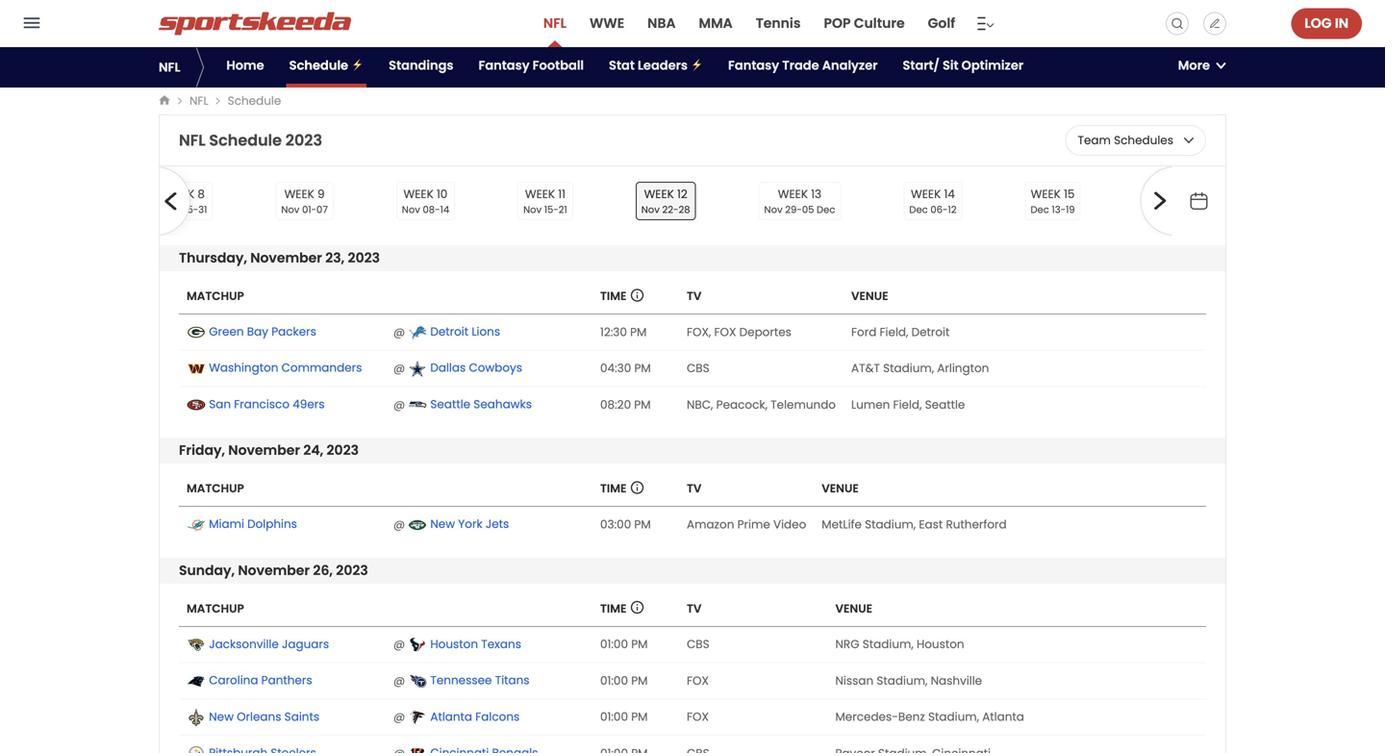 Task type: vqa. For each thing, say whether or not it's contained in the screenshot.
top NOVEMBER
yes



Task type: locate. For each thing, give the bounding box(es) containing it.
scroll button icon image
[[164, 192, 176, 210], [1154, 192, 1167, 210]]

tv for fox, fox deportes
[[687, 288, 702, 304]]

icon image up dallas cowboys link at left
[[408, 323, 427, 342]]

1 vertical spatial fox
[[687, 673, 709, 689]]

2 01:00 pm from the top
[[600, 673, 648, 689]]

week inside week 12 nov 22-28
[[644, 186, 674, 202]]

0 horizontal spatial seattle
[[430, 396, 470, 412]]

12:30 pm
[[600, 324, 647, 340]]

schedule
[[289, 57, 348, 74], [228, 93, 281, 109], [209, 129, 282, 151]]

green
[[209, 324, 244, 340]]

week 15 dec 13-19
[[1031, 186, 1075, 216]]

week up the "13-"
[[1031, 186, 1061, 202]]

@ left the houston texans link
[[393, 636, 405, 652]]

01:00
[[600, 636, 628, 652], [600, 673, 628, 689], [600, 709, 628, 725]]

08:20 pm button
[[600, 397, 651, 412]]

icon image for san francisco 49ers
[[187, 395, 206, 415]]

1 houston from the left
[[430, 636, 478, 652]]

detroit up the at&t stadium, arlington
[[911, 324, 950, 340]]

metlife
[[822, 516, 862, 532]]

icon image left orleans
[[187, 708, 206, 727]]

4 week from the left
[[525, 186, 555, 202]]

1 horizontal spatial 12
[[948, 203, 957, 216]]

1 time from the top
[[600, 288, 627, 304]]

9 week from the left
[[1152, 186, 1182, 202]]

nfl
[[543, 14, 567, 33], [159, 59, 180, 76], [189, 93, 208, 109], [179, 129, 205, 151]]

16
[[1185, 186, 1196, 202]]

houston up nashville
[[917, 636, 964, 652]]

nov for week 9
[[281, 203, 300, 216]]

icon image right schedules
[[1184, 138, 1194, 143]]

icon image inside tennessee titans link
[[408, 672, 427, 691]]

week 8 oct 25-31
[[162, 186, 207, 216]]

@ left detroit lions link
[[393, 324, 405, 340]]

icon image inside atlanta falcons link
[[408, 708, 427, 727]]

november for 24,
[[228, 441, 300, 460]]

2 vertical spatial 01:00 pm button
[[600, 709, 648, 725]]

week inside the week 11 nov 15-21
[[525, 186, 555, 202]]

cbs for 04:30 pm
[[687, 360, 710, 376]]

3 matchup from the top
[[187, 601, 244, 616]]

4 @ from the top
[[393, 516, 405, 532]]

matchup
[[187, 288, 244, 304], [187, 481, 244, 496], [187, 601, 244, 616]]

0 vertical spatial 01:00
[[600, 636, 628, 652]]

icon image for dallas cowboys
[[408, 359, 427, 378]]

field, for lumen
[[893, 397, 922, 412]]

2 vertical spatial time
[[600, 601, 627, 616]]

houston texans
[[427, 636, 521, 652]]

chevron down image
[[1216, 62, 1226, 69]]

nba link
[[646, 0, 678, 47]]

time down 03:00 on the left bottom
[[600, 601, 627, 616]]

1 vertical spatial schedule
[[228, 93, 281, 109]]

nfl link right home icon at the top of the page
[[189, 92, 208, 110]]

0 vertical spatial new
[[430, 516, 455, 532]]

20-
[[1170, 203, 1187, 216]]

01:00 for tennessee titans
[[600, 673, 628, 689]]

2 week from the left
[[284, 186, 314, 202]]

atlanta down tennessee
[[430, 709, 472, 725]]

2 01:00 pm button from the top
[[600, 673, 648, 689]]

0 horizontal spatial houston
[[430, 636, 478, 652]]

icon image for jacksonville jaguars
[[187, 635, 206, 655]]

⚡
[[351, 57, 364, 74], [691, 57, 703, 74]]

mma link
[[697, 0, 735, 47]]

field,
[[880, 324, 908, 340], [893, 397, 922, 412]]

week up 06-
[[911, 186, 941, 202]]

nov left the 01-
[[281, 203, 300, 216]]

14 down 10
[[440, 203, 449, 216]]

panthers
[[261, 672, 312, 688]]

tv up fox,
[[687, 288, 702, 304]]

dec left 06-
[[909, 203, 928, 216]]

2023 right 23, at the left of page
[[348, 249, 380, 267]]

week inside "week 13 nov 29-05 dec"
[[778, 186, 808, 202]]

cbs for 01:00 pm
[[687, 636, 710, 652]]

stadium, down nashville
[[928, 709, 979, 725]]

schedules
[[1114, 132, 1173, 148]]

6 @ from the top
[[393, 673, 405, 689]]

titans
[[495, 672, 530, 688]]

08:20
[[600, 397, 631, 412]]

icon image left miami
[[187, 515, 206, 535]]

0 horizontal spatial new
[[209, 709, 234, 725]]

2 time from the top
[[600, 481, 627, 496]]

0 horizontal spatial fantasy
[[478, 57, 530, 74]]

1 vertical spatial tv
[[687, 481, 702, 496]]

1 vertical spatial 01:00 pm button
[[600, 673, 648, 689]]

nov left 08-
[[402, 203, 420, 216]]

nov inside the week 9 nov 01-07
[[281, 203, 300, 216]]

12 inside week 12 nov 22-28
[[677, 186, 687, 202]]

14
[[944, 186, 955, 202], [440, 203, 449, 216]]

1 horizontal spatial scroll button icon image
[[1154, 192, 1167, 210]]

0 horizontal spatial 12
[[677, 186, 687, 202]]

2 nov from the left
[[402, 203, 420, 216]]

new
[[430, 516, 455, 532], [209, 709, 234, 725]]

november left 23, at the left of page
[[250, 249, 322, 267]]

stadium, up lumen field, seattle
[[883, 360, 934, 376]]

0 vertical spatial 01:00 pm button
[[600, 636, 648, 652]]

telemundo
[[771, 397, 836, 412]]

scroll button icon image left 25-
[[164, 192, 176, 210]]

15-
[[544, 203, 559, 216]]

1 horizontal spatial detroit
[[911, 324, 950, 340]]

0 vertical spatial 12
[[677, 186, 687, 202]]

matchup up miami
[[187, 481, 244, 496]]

nov inside "week 13 nov 29-05 dec"
[[764, 203, 783, 216]]

san
[[209, 396, 231, 412]]

1 cbs from the top
[[687, 360, 710, 376]]

houston up tennessee
[[430, 636, 478, 652]]

2 ⚡ from the left
[[691, 57, 703, 74]]

atlanta right 'benz'
[[982, 709, 1024, 725]]

field, right lumen
[[893, 397, 922, 412]]

@ left seattle seahawks link
[[393, 397, 405, 412]]

dec inside week 14 dec 06-12
[[909, 203, 928, 216]]

new york jets
[[427, 516, 509, 532]]

video
[[773, 516, 806, 532]]

8 week from the left
[[1031, 186, 1061, 202]]

⚡ left the standings
[[351, 57, 364, 74]]

0 horizontal spatial ⚡
[[351, 57, 364, 74]]

icon image
[[1184, 138, 1194, 143], [187, 323, 206, 342], [408, 323, 427, 342], [187, 359, 206, 378], [408, 359, 427, 378], [187, 395, 206, 415], [408, 395, 427, 415], [187, 515, 206, 535], [408, 515, 427, 535], [187, 635, 206, 655], [408, 635, 427, 655], [187, 672, 206, 691], [408, 672, 427, 691], [187, 708, 206, 727], [408, 708, 427, 727], [187, 744, 206, 753], [408, 744, 427, 753]]

22-
[[662, 203, 679, 216]]

0 vertical spatial nfl link
[[541, 0, 568, 47]]

icon image left green at the top of page
[[187, 323, 206, 342]]

jacksonville jaguars link
[[187, 635, 329, 655]]

@ for atlanta falcons
[[393, 709, 405, 725]]

week up oct
[[164, 186, 194, 202]]

icon image inside the new york jets link
[[408, 515, 427, 535]]

1 vertical spatial cbs
[[687, 636, 710, 652]]

stadium, right nrg
[[863, 636, 914, 652]]

new left orleans
[[209, 709, 234, 725]]

washington commanders link
[[187, 359, 362, 378]]

pm for dallas cowboys
[[634, 360, 651, 376]]

3 tv from the top
[[687, 601, 702, 616]]

field, right the ford
[[880, 324, 908, 340]]

7 @ from the top
[[393, 709, 405, 725]]

new inside the new york jets link
[[430, 516, 455, 532]]

nov left 29-
[[764, 203, 783, 216]]

at&t stadium, arlington
[[851, 360, 989, 376]]

stat
[[609, 57, 635, 74]]

1 vertical spatial venue
[[822, 481, 859, 496]]

venue up metlife
[[822, 481, 859, 496]]

week for week 8
[[164, 186, 194, 202]]

nov
[[281, 203, 300, 216], [402, 203, 420, 216], [523, 203, 542, 216], [641, 203, 660, 216], [764, 203, 783, 216]]

04:30 pm
[[600, 360, 651, 376]]

week 12 nov 22-28
[[641, 186, 690, 216]]

2 dec from the left
[[909, 203, 928, 216]]

@ left tennessee
[[393, 673, 405, 689]]

0 vertical spatial field,
[[880, 324, 908, 340]]

schedule for schedule
[[228, 93, 281, 109]]

2 vertical spatial november
[[238, 561, 310, 580]]

0 vertical spatial tv
[[687, 288, 702, 304]]

@ left atlanta falcons link
[[393, 709, 405, 725]]

5 @ from the top
[[393, 636, 405, 652]]

november down dolphins
[[238, 561, 310, 580]]

icon image for washington commanders
[[187, 359, 206, 378]]

0 vertical spatial matchup
[[187, 288, 244, 304]]

week inside the week 10 nov 08-14
[[404, 186, 434, 202]]

14 inside week 14 dec 06-12
[[944, 186, 955, 202]]

week inside week 16 dec 20-26
[[1152, 186, 1182, 202]]

1 ⚡ from the left
[[351, 57, 364, 74]]

week inside week 8 oct 25-31
[[164, 186, 194, 202]]

football
[[533, 57, 584, 74]]

time
[[600, 288, 627, 304], [600, 481, 627, 496], [600, 601, 627, 616]]

1 vertical spatial november
[[228, 441, 300, 460]]

04:30
[[600, 360, 631, 376]]

28
[[679, 203, 690, 216]]

@ for detroit lions
[[393, 324, 405, 340]]

matchup up green at the top of page
[[187, 288, 244, 304]]

3 nov from the left
[[523, 203, 542, 216]]

dec for week 15
[[1031, 203, 1049, 216]]

1 horizontal spatial houston
[[917, 636, 964, 652]]

nov inside the week 11 nov 15-21
[[523, 203, 542, 216]]

green bay packers
[[206, 324, 316, 340]]

log
[[1305, 14, 1332, 33]]

1 nov from the left
[[281, 203, 300, 216]]

icon image down tennessee titans link
[[408, 708, 427, 727]]

writers home image
[[1209, 18, 1221, 29]]

icon image down atlanta falcons link
[[408, 744, 427, 753]]

sportskeeda logo image
[[159, 12, 351, 35]]

2 vertical spatial tv
[[687, 601, 702, 616]]

wwe link
[[588, 0, 626, 47]]

pm for seattle seahawks
[[634, 397, 651, 412]]

new for york
[[430, 516, 455, 532]]

@ for tennessee titans
[[393, 673, 405, 689]]

nov inside week 12 nov 22-28
[[641, 203, 660, 216]]

golf
[[928, 14, 955, 33]]

@ left dallas
[[393, 360, 405, 376]]

01:00 for houston texans
[[600, 636, 628, 652]]

12 inside week 14 dec 06-12
[[948, 203, 957, 216]]

icon image for tennessee titans
[[408, 672, 427, 691]]

week up 15-
[[525, 186, 555, 202]]

dec for week 14
[[909, 203, 928, 216]]

carolina panthers
[[206, 672, 312, 688]]

icon image inside detroit lions link
[[408, 323, 427, 342]]

nfl right home icon at the top of the page
[[189, 93, 208, 109]]

week up 22-
[[644, 186, 674, 202]]

1 vertical spatial new
[[209, 709, 234, 725]]

ford field, detroit
[[851, 324, 950, 340]]

fox for nissan
[[687, 673, 709, 689]]

2 01:00 from the top
[[600, 673, 628, 689]]

icon image left the york
[[408, 515, 427, 535]]

week
[[164, 186, 194, 202], [284, 186, 314, 202], [404, 186, 434, 202], [525, 186, 555, 202], [644, 186, 674, 202], [778, 186, 808, 202], [911, 186, 941, 202], [1031, 186, 1061, 202], [1152, 186, 1182, 202]]

icon image down dallas cowboys link at left
[[408, 395, 427, 415]]

0 horizontal spatial detroit
[[430, 324, 469, 340]]

nba
[[647, 14, 676, 33]]

icon image inside dallas cowboys link
[[408, 359, 427, 378]]

2023 right 24,
[[327, 441, 359, 460]]

1 week from the left
[[164, 186, 194, 202]]

0 vertical spatial 01:00 pm
[[600, 636, 648, 652]]

dec inside "week 13 nov 29-05 dec"
[[817, 203, 835, 216]]

start/ sit optimizer
[[903, 57, 1023, 74]]

1 @ from the top
[[393, 324, 405, 340]]

nov for week 11
[[523, 203, 542, 216]]

icon image for houston texans
[[408, 635, 427, 655]]

0 horizontal spatial 14
[[440, 203, 449, 216]]

1 detroit from the left
[[430, 324, 469, 340]]

0 vertical spatial venue
[[851, 288, 888, 304]]

dec inside the week 15 dec 13-19
[[1031, 203, 1049, 216]]

1 vertical spatial 01:00
[[600, 673, 628, 689]]

@ for seattle seahawks
[[393, 397, 405, 412]]

3 01:00 from the top
[[600, 709, 628, 725]]

1 horizontal spatial ⚡
[[691, 57, 703, 74]]

nfl link up the football
[[541, 0, 568, 47]]

26,
[[313, 561, 333, 580]]

01:00 pm for atlanta falcons
[[600, 709, 648, 725]]

seattle down dallas
[[430, 396, 470, 412]]

⚡ right leaders at left
[[691, 57, 703, 74]]

new left the york
[[430, 516, 455, 532]]

carolina
[[209, 672, 258, 688]]

1 01:00 pm from the top
[[600, 636, 648, 652]]

0 vertical spatial cbs
[[687, 360, 710, 376]]

01:00 pm for tennessee titans
[[600, 673, 648, 689]]

0 vertical spatial november
[[250, 249, 322, 267]]

week up 08-
[[404, 186, 434, 202]]

amazon
[[687, 516, 734, 532]]

dec left the "13-"
[[1031, 203, 1049, 216]]

0 horizontal spatial scroll button icon image
[[164, 192, 176, 210]]

commanders
[[281, 360, 362, 376]]

1 vertical spatial 12
[[948, 203, 957, 216]]

time for 12:30
[[600, 288, 627, 304]]

list icon image
[[976, 12, 995, 35]]

1 vertical spatial 01:00 pm
[[600, 673, 648, 689]]

stadium, down nrg stadium, houston
[[877, 673, 928, 689]]

0 horizontal spatial nfl link
[[189, 92, 208, 110]]

matchup down sunday,
[[187, 601, 244, 616]]

14 up 06-
[[944, 186, 955, 202]]

1 vertical spatial 14
[[440, 203, 449, 216]]

jaguars
[[282, 636, 329, 652]]

dec left 20-
[[1149, 203, 1168, 216]]

1 matchup from the top
[[187, 288, 244, 304]]

0 vertical spatial schedule
[[289, 57, 348, 74]]

standings
[[389, 57, 453, 74]]

pm for detroit lions
[[630, 324, 647, 340]]

01:00 pm button for falcons
[[600, 709, 648, 725]]

fantasy football link
[[476, 47, 587, 88]]

icon image left tennessee
[[408, 672, 427, 691]]

nfl up the football
[[543, 14, 567, 33]]

3 01:00 pm from the top
[[600, 709, 648, 725]]

nov inside the week 10 nov 08-14
[[402, 203, 420, 216]]

home icon image
[[159, 95, 170, 105]]

icon image left san on the bottom left of page
[[187, 395, 206, 415]]

nov for week 10
[[402, 203, 420, 216]]

7 week from the left
[[911, 186, 941, 202]]

packers
[[271, 324, 316, 340]]

detroit up dallas
[[430, 324, 469, 340]]

team schedules
[[1078, 132, 1173, 148]]

4 dec from the left
[[1149, 203, 1168, 216]]

0 vertical spatial fox
[[714, 324, 736, 340]]

nbc,
[[687, 397, 713, 412]]

nfl up 8
[[179, 129, 205, 151]]

2 fantasy from the left
[[728, 57, 779, 74]]

week up 29-
[[778, 186, 808, 202]]

icon image left dallas
[[408, 359, 427, 378]]

0 horizontal spatial atlanta
[[430, 709, 472, 725]]

analyzer
[[822, 57, 878, 74]]

icon image left washington
[[187, 359, 206, 378]]

matchup for green
[[187, 288, 244, 304]]

fantasy left trade
[[728, 57, 779, 74]]

week up the 01-
[[284, 186, 314, 202]]

tv down amazon
[[687, 601, 702, 616]]

miami dolphins
[[206, 516, 297, 532]]

@ left the new york jets link
[[393, 516, 405, 532]]

nov left 15-
[[523, 203, 542, 216]]

time up 12:30
[[600, 288, 627, 304]]

miami dolphins link
[[187, 515, 297, 535]]

1 01:00 pm button from the top
[[600, 636, 648, 652]]

0 vertical spatial time
[[600, 288, 627, 304]]

nfl link
[[541, 0, 568, 47], [189, 92, 208, 110]]

icon image left jacksonville
[[187, 635, 206, 655]]

november
[[250, 249, 322, 267], [228, 441, 300, 460], [238, 561, 310, 580]]

tv
[[687, 288, 702, 304], [687, 481, 702, 496], [687, 601, 702, 616]]

3 time from the top
[[600, 601, 627, 616]]

2 vertical spatial 01:00
[[600, 709, 628, 725]]

1 horizontal spatial new
[[430, 516, 455, 532]]

3 01:00 pm button from the top
[[600, 709, 648, 725]]

2 vertical spatial 01:00 pm
[[600, 709, 648, 725]]

1 dec from the left
[[817, 203, 835, 216]]

dallas cowboys
[[427, 360, 522, 376]]

venue
[[851, 288, 888, 304], [822, 481, 859, 496], [835, 601, 872, 616]]

1 01:00 from the top
[[600, 636, 628, 652]]

november for 26,
[[238, 561, 310, 580]]

3 dec from the left
[[1031, 203, 1049, 216]]

stadium, left east at the right of the page
[[865, 516, 916, 532]]

week inside the week 9 nov 01-07
[[284, 186, 314, 202]]

scroll button icon image left 20-
[[1154, 192, 1167, 210]]

icon image inside the houston texans link
[[408, 635, 427, 655]]

0 vertical spatial 14
[[944, 186, 955, 202]]

2 houston from the left
[[917, 636, 964, 652]]

2 vertical spatial fox
[[687, 709, 709, 725]]

2 matchup from the top
[[187, 481, 244, 496]]

stadium, for nrg
[[863, 636, 914, 652]]

1 vertical spatial matchup
[[187, 481, 244, 496]]

icon image left carolina on the left of page
[[187, 672, 206, 691]]

31
[[198, 203, 207, 216]]

week for week 12
[[644, 186, 674, 202]]

fox, fox deportes
[[687, 324, 792, 340]]

dec inside week 16 dec 20-26
[[1149, 203, 1168, 216]]

icon image inside seattle seahawks link
[[408, 395, 427, 415]]

nov left 22-
[[641, 203, 660, 216]]

week inside the week 15 dec 13-19
[[1031, 186, 1061, 202]]

1 horizontal spatial 14
[[944, 186, 955, 202]]

tv up amazon
[[687, 481, 702, 496]]

10
[[437, 186, 448, 202]]

2 vertical spatial venue
[[835, 601, 872, 616]]

5 nov from the left
[[764, 203, 783, 216]]

3 week from the left
[[404, 186, 434, 202]]

time up 03:00 on the left bottom
[[600, 481, 627, 496]]

2 cbs from the top
[[687, 636, 710, 652]]

1 horizontal spatial fantasy
[[728, 57, 779, 74]]

week inside week 14 dec 06-12
[[911, 186, 941, 202]]

november down san francisco 49ers link
[[228, 441, 300, 460]]

2 vertical spatial schedule
[[209, 129, 282, 151]]

4 nov from the left
[[641, 203, 660, 216]]

1 vertical spatial field,
[[893, 397, 922, 412]]

icon image down new orleans saints link in the left of the page
[[187, 744, 206, 753]]

icon image up tennessee titans link
[[408, 635, 427, 655]]

2 vertical spatial matchup
[[187, 601, 244, 616]]

1 fantasy from the left
[[478, 57, 530, 74]]

tv for cbs
[[687, 601, 702, 616]]

venue for ford
[[851, 288, 888, 304]]

venue up nrg
[[835, 601, 872, 616]]

5 week from the left
[[644, 186, 674, 202]]

6 week from the left
[[778, 186, 808, 202]]

time for 01:00
[[600, 601, 627, 616]]

fantasy left the football
[[478, 57, 530, 74]]

icon image for detroit lions
[[408, 323, 427, 342]]

in
[[1335, 14, 1348, 33]]

12
[[677, 186, 687, 202], [948, 203, 957, 216]]

1 vertical spatial time
[[600, 481, 627, 496]]

new inside new orleans saints link
[[209, 709, 234, 725]]

2023 right 26,
[[336, 561, 368, 580]]

week up 20-
[[1152, 186, 1182, 202]]

29-
[[785, 203, 802, 216]]

2 @ from the top
[[393, 360, 405, 376]]

3 @ from the top
[[393, 397, 405, 412]]

nfl for the bottom "nfl" link
[[189, 93, 208, 109]]

fox for mercedes-
[[687, 709, 709, 725]]

dec right 05
[[817, 203, 835, 216]]

peacock,
[[716, 397, 767, 412]]

schedule for schedule ⚡
[[289, 57, 348, 74]]

1 tv from the top
[[687, 288, 702, 304]]

venue up the ford
[[851, 288, 888, 304]]

seattle down arlington
[[925, 397, 965, 412]]

2 detroit from the left
[[911, 324, 950, 340]]



Task type: describe. For each thing, give the bounding box(es) containing it.
03:00 pm button
[[600, 516, 651, 532]]

home
[[226, 57, 264, 74]]

metlife stadium, east rutherford
[[822, 516, 1007, 532]]

week for week 9
[[284, 186, 314, 202]]

new for orleans
[[209, 709, 234, 725]]

field, for ford
[[880, 324, 908, 340]]

thursday,
[[179, 249, 247, 267]]

fantasy for fantasy trade analyzer
[[728, 57, 779, 74]]

fantasy for fantasy football
[[478, 57, 530, 74]]

home link
[[224, 47, 267, 88]]

fox,
[[687, 324, 711, 340]]

november for 23,
[[250, 249, 322, 267]]

1 horizontal spatial nfl link
[[541, 0, 568, 47]]

sunday,
[[179, 561, 235, 580]]

pm for new york jets
[[634, 516, 651, 532]]

washington commanders
[[206, 360, 362, 376]]

deportes
[[739, 324, 792, 340]]

oct
[[162, 203, 179, 216]]

nissan stadium, nashville
[[835, 673, 982, 689]]

13-
[[1052, 203, 1066, 216]]

detroit lions
[[427, 324, 500, 340]]

01:00 for atlanta falcons
[[600, 709, 628, 725]]

@ for dallas cowboys
[[393, 360, 405, 376]]

pop culture link
[[822, 0, 907, 47]]

green bay packers link
[[187, 323, 316, 342]]

2023 up 9
[[285, 129, 322, 151]]

optimizer
[[961, 57, 1023, 74]]

mma
[[699, 14, 733, 33]]

start/
[[903, 57, 940, 74]]

week for week 16
[[1152, 186, 1182, 202]]

more
[[1178, 57, 1210, 74]]

matchup for jacksonville
[[187, 601, 244, 616]]

15
[[1064, 186, 1075, 202]]

icon image for seattle seahawks
[[408, 395, 427, 415]]

seattle seahawks
[[427, 396, 532, 412]]

nissan
[[835, 673, 874, 689]]

fantasy football
[[478, 57, 584, 74]]

tennessee titans
[[427, 672, 530, 688]]

detroit lions link
[[408, 322, 500, 342]]

03:00
[[600, 516, 631, 532]]

week for week 10
[[404, 186, 434, 202]]

2023 for 23,
[[348, 249, 380, 267]]

dallas
[[430, 360, 466, 376]]

seahawks
[[473, 396, 532, 412]]

icon image for miami dolphins
[[187, 515, 206, 535]]

leaders
[[638, 57, 688, 74]]

week 10 nov 08-14
[[402, 186, 449, 216]]

stadium, for nissan
[[877, 673, 928, 689]]

nov for week 12
[[641, 203, 660, 216]]

new york jets link
[[408, 515, 509, 535]]

49ers
[[293, 396, 325, 412]]

icon image for new york jets
[[408, 515, 427, 535]]

pop
[[824, 14, 851, 33]]

seattle inside seattle seahawks link
[[430, 396, 470, 412]]

dolphins
[[247, 516, 297, 532]]

05
[[802, 203, 814, 216]]

nbc, peacock, telemundo
[[687, 397, 836, 412]]

nashville
[[931, 673, 982, 689]]

tennessee
[[430, 672, 492, 688]]

thursday, november 23, 2023
[[179, 249, 380, 267]]

nfl for nfl schedule 2023
[[179, 129, 205, 151]]

24,
[[303, 441, 323, 460]]

east
[[919, 516, 943, 532]]

icon image for new orleans saints
[[187, 708, 206, 727]]

1 vertical spatial nfl link
[[189, 92, 208, 110]]

1 horizontal spatial seattle
[[925, 397, 965, 412]]

fantasy trade analyzer link
[[725, 47, 881, 88]]

orleans
[[237, 709, 281, 725]]

06-
[[930, 203, 948, 216]]

venue for nrg
[[835, 601, 872, 616]]

stadium, for metlife
[[865, 516, 916, 532]]

pm for houston texans
[[631, 636, 648, 652]]

york
[[458, 516, 482, 532]]

pop culture
[[824, 14, 905, 33]]

1 scroll button icon image from the left
[[164, 192, 176, 210]]

week for week 11
[[525, 186, 555, 202]]

miami
[[209, 516, 244, 532]]

08-
[[423, 203, 440, 216]]

start/ sit optimizer link
[[900, 47, 1026, 88]]

lions
[[472, 324, 500, 340]]

golf link
[[926, 0, 957, 47]]

week for week 13
[[778, 186, 808, 202]]

nfl schedule 2023
[[179, 129, 322, 151]]

atlanta falcons link
[[408, 707, 520, 727]]

@ for houston texans
[[393, 636, 405, 652]]

friday, november 24, 2023
[[179, 441, 359, 460]]

seattle seahawks link
[[408, 395, 532, 415]]

@ for new york jets
[[393, 516, 405, 532]]

pm for atlanta falcons
[[631, 709, 648, 725]]

01:00 pm button for titans
[[600, 673, 648, 689]]

bay
[[247, 324, 268, 340]]

nfl for rightmost "nfl" link
[[543, 14, 567, 33]]

rutherford
[[946, 516, 1007, 532]]

nfl up home icon at the top of the page
[[159, 59, 180, 76]]

icon image for carolina panthers
[[187, 672, 206, 691]]

prime
[[737, 516, 770, 532]]

23,
[[325, 249, 345, 267]]

14 inside the week 10 nov 08-14
[[440, 203, 449, 216]]

fantasy trade analyzer
[[728, 57, 878, 74]]

icon image for green bay packers
[[187, 323, 206, 342]]

sit
[[943, 57, 959, 74]]

2023 for 24,
[[327, 441, 359, 460]]

stat leaders ⚡
[[609, 57, 703, 74]]

tennis link
[[754, 0, 803, 47]]

atlanta falcons
[[427, 709, 520, 725]]

friday,
[[179, 441, 225, 460]]

san francisco 49ers link
[[187, 395, 325, 415]]

01:00 pm button for texans
[[600, 636, 648, 652]]

schedule ⚡ link
[[286, 47, 367, 88]]

icon image for atlanta falcons
[[408, 708, 427, 727]]

2 tv from the top
[[687, 481, 702, 496]]

12:30
[[600, 324, 627, 340]]

nov for week 13
[[764, 203, 783, 216]]

12:30 pm button
[[600, 324, 647, 340]]

dec for week 16
[[1149, 203, 1168, 216]]

san francisco 49ers
[[206, 396, 325, 412]]

pm for tennessee titans
[[631, 673, 648, 689]]

jacksonville
[[209, 636, 279, 652]]

jets
[[486, 516, 509, 532]]

log in link
[[1291, 8, 1362, 39]]

03:00 pm
[[600, 516, 651, 532]]

new orleans saints
[[206, 709, 319, 725]]

lumen
[[851, 397, 890, 412]]

1 horizontal spatial atlanta
[[982, 709, 1024, 725]]

01:00 pm for houston texans
[[600, 636, 648, 652]]

week for week 14
[[911, 186, 941, 202]]

2023 for 26,
[[336, 561, 368, 580]]

week for week 15
[[1031, 186, 1061, 202]]

13
[[811, 186, 822, 202]]

stadium, for at&t
[[883, 360, 934, 376]]

2 scroll button icon image from the left
[[1154, 192, 1167, 210]]



